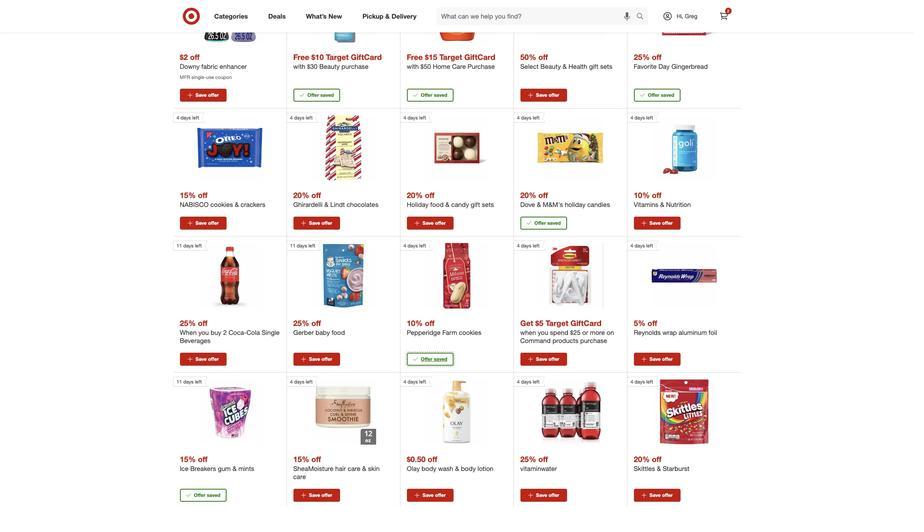 Task type: locate. For each thing, give the bounding box(es) containing it.
holiday
[[407, 201, 429, 209]]

2 horizontal spatial giftcard
[[571, 319, 602, 328]]

off inside 20% off holiday food & candy gift sets
[[425, 191, 435, 200]]

chocolates
[[347, 201, 379, 209]]

save down nabisco at the left top
[[196, 220, 207, 226]]

save down "beverages" on the left bottom of page
[[196, 357, 207, 363]]

purchase
[[342, 63, 369, 71], [581, 337, 608, 345]]

& inside the 15% off sheamoisture hair care & skin care
[[362, 465, 367, 473]]

0 vertical spatial food
[[431, 201, 444, 209]]

left for vitamins
[[647, 115, 654, 121]]

0 horizontal spatial cookies
[[211, 201, 233, 209]]

$50
[[421, 63, 431, 71]]

lotion
[[478, 465, 494, 473]]

20% inside 20% off dove & m&m's holiday candies
[[521, 191, 537, 200]]

5%
[[634, 319, 646, 328]]

save down holiday
[[423, 220, 434, 226]]

offer for 25% off
[[648, 92, 660, 98]]

save offer for when
[[196, 357, 219, 363]]

15% inside "15% off ice breakers gum & mints"
[[180, 455, 196, 465]]

offer saved button for 10% off
[[407, 353, 454, 366]]

farm
[[443, 329, 457, 337]]

offer down the 15% off sheamoisture hair care & skin care
[[322, 493, 332, 499]]

food inside 20% off holiday food & candy gift sets
[[431, 201, 444, 209]]

0 vertical spatial sets
[[601, 63, 613, 71]]

spend
[[550, 329, 569, 337]]

save offer button down vitaminwater
[[521, 490, 567, 503]]

off for 25% off vitaminwater
[[539, 455, 548, 465]]

beauty down $10
[[320, 63, 340, 71]]

1 horizontal spatial sets
[[601, 63, 613, 71]]

& inside 10% off vitamins & nutrition
[[661, 201, 665, 209]]

25%
[[634, 52, 650, 62], [180, 319, 196, 328], [293, 319, 309, 328], [521, 455, 537, 465]]

breakers
[[190, 465, 216, 473]]

1 horizontal spatial 2
[[728, 9, 730, 13]]

0 horizontal spatial purchase
[[342, 63, 369, 71]]

off up skittles
[[652, 455, 662, 465]]

you left buy
[[199, 329, 209, 337]]

lindt
[[331, 201, 345, 209]]

0 horizontal spatial target
[[326, 52, 349, 62]]

11 days left for 25% off when you buy 2 coca-cola single beverages
[[177, 243, 202, 249]]

11 days left
[[177, 243, 202, 249], [290, 243, 316, 249], [177, 379, 202, 385]]

categories link
[[207, 7, 258, 25]]

offer down the products on the bottom
[[549, 357, 560, 363]]

save offer down "beverages" on the left bottom of page
[[196, 357, 219, 363]]

favorite
[[634, 63, 657, 71]]

use
[[206, 74, 214, 80]]

off up the m&m's
[[539, 191, 548, 200]]

1 horizontal spatial cookies
[[459, 329, 482, 337]]

& inside "15% off ice breakers gum & mints"
[[233, 465, 237, 473]]

with for free $15 target giftcard
[[407, 63, 419, 71]]

saved down the m&m's
[[548, 220, 561, 226]]

4 days left
[[177, 115, 199, 121], [290, 115, 313, 121], [404, 115, 426, 121], [517, 115, 540, 121], [631, 115, 654, 121], [404, 243, 426, 249], [517, 243, 540, 249], [631, 243, 654, 249], [290, 379, 313, 385], [404, 379, 426, 385], [517, 379, 540, 385], [631, 379, 654, 385]]

save down command
[[536, 357, 548, 363]]

offer saved button down day
[[634, 89, 681, 102]]

off inside 15% off nabisco cookies & crackers
[[198, 191, 208, 200]]

saved down free $10 target giftcard with $30 beauty purchase
[[321, 92, 334, 98]]

15% inside the 15% off sheamoisture hair care & skin care
[[293, 455, 309, 465]]

target inside free $10 target giftcard with $30 beauty purchase
[[326, 52, 349, 62]]

1 horizontal spatial purchase
[[581, 337, 608, 345]]

off up nabisco at the left top
[[198, 191, 208, 200]]

save offer for sheamoisture
[[309, 493, 332, 499]]

target up spend
[[546, 319, 569, 328]]

save offer down ghirardelli
[[309, 220, 332, 226]]

save offer down command
[[536, 357, 560, 363]]

save offer for vitamins
[[650, 220, 673, 226]]

downy
[[180, 63, 200, 71]]

1 horizontal spatial body
[[461, 465, 476, 473]]

$15
[[425, 52, 438, 62]]

gift inside 20% off holiday food & candy gift sets
[[471, 201, 480, 209]]

off inside the 50% off select beauty & health gift sets
[[539, 52, 548, 62]]

save offer button down reynolds
[[634, 353, 681, 366]]

off inside 20% off skittles & starburst
[[652, 455, 662, 465]]

save offer button down the single- at top
[[180, 89, 227, 102]]

offer saved button for 25% off
[[634, 89, 681, 102]]

1 horizontal spatial gift
[[590, 63, 599, 71]]

0 horizontal spatial body
[[422, 465, 437, 473]]

20% up "dove"
[[521, 191, 537, 200]]

body right olay
[[422, 465, 437, 473]]

1 horizontal spatial free
[[407, 52, 423, 62]]

save down baby
[[309, 357, 320, 363]]

1 horizontal spatial care
[[348, 465, 361, 473]]

with inside free $15 target giftcard with $50 home care purchase
[[407, 63, 419, 71]]

25% up vitaminwater
[[521, 455, 537, 465]]

offer down the lindt
[[322, 220, 332, 226]]

4
[[177, 115, 179, 121], [290, 115, 293, 121], [404, 115, 407, 121], [517, 115, 520, 121], [631, 115, 634, 121], [404, 243, 407, 249], [517, 243, 520, 249], [631, 243, 634, 249], [290, 379, 293, 385], [404, 379, 407, 385], [517, 379, 520, 385], [631, 379, 634, 385]]

off inside "15% off ice breakers gum & mints"
[[198, 455, 208, 465]]

off for 15% off nabisco cookies & crackers
[[198, 191, 208, 200]]

food
[[431, 201, 444, 209], [332, 329, 345, 337]]

off up ghirardelli
[[312, 191, 321, 200]]

offer saved down breakers
[[194, 493, 221, 499]]

giftcard inside free $15 target giftcard with $50 home care purchase
[[465, 52, 496, 62]]

save down vitamins
[[650, 220, 661, 226]]

food right baby
[[332, 329, 345, 337]]

save offer button down vitamins
[[634, 217, 681, 230]]

1 vertical spatial food
[[332, 329, 345, 337]]

off right the "$0.50"
[[428, 455, 438, 465]]

0 horizontal spatial giftcard
[[351, 52, 382, 62]]

1 horizontal spatial target
[[440, 52, 463, 62]]

save offer down starburst
[[650, 493, 673, 499]]

offer for free $10 target giftcard
[[308, 92, 319, 98]]

1 vertical spatial purchase
[[581, 337, 608, 345]]

save
[[196, 92, 207, 98], [536, 92, 548, 98], [196, 220, 207, 226], [309, 220, 320, 226], [423, 220, 434, 226], [650, 220, 661, 226], [196, 357, 207, 363], [309, 357, 320, 363], [536, 357, 548, 363], [650, 357, 661, 363], [309, 493, 320, 499], [423, 493, 434, 499], [536, 493, 548, 499], [650, 493, 661, 499]]

days for gerber
[[297, 243, 307, 249]]

saved down farm
[[434, 357, 448, 363]]

offer down pepperidge
[[421, 357, 433, 363]]

off inside 20% off dove & m&m's holiday candies
[[539, 191, 548, 200]]

saved for 20% off
[[548, 220, 561, 226]]

sets right health
[[601, 63, 613, 71]]

gift inside the 50% off select beauty & health gift sets
[[590, 63, 599, 71]]

25% inside 25% off gerber baby food
[[293, 319, 309, 328]]

25% inside "25% off vitaminwater"
[[521, 455, 537, 465]]

left for skittles
[[647, 379, 654, 385]]

single-
[[192, 74, 206, 80]]

off for 20% off dove & m&m's holiday candies
[[539, 191, 548, 200]]

4 days left button
[[173, 113, 263, 181], [287, 113, 376, 181], [400, 113, 490, 181], [514, 113, 604, 181], [627, 113, 717, 181], [400, 241, 490, 309], [514, 241, 604, 309], [627, 241, 717, 309], [287, 377, 376, 446], [400, 377, 490, 446], [514, 377, 604, 446], [627, 377, 717, 446]]

sets
[[601, 63, 613, 71], [482, 201, 494, 209]]

off up reynolds
[[648, 319, 658, 328]]

15% for 15% off ice breakers gum & mints
[[180, 455, 196, 465]]

target inside free $15 target giftcard with $50 home care purchase
[[440, 52, 463, 62]]

20% for 20% off dove & m&m's holiday candies
[[521, 191, 537, 200]]

offer saved for 25% off
[[648, 92, 675, 98]]

offer saved down $30
[[308, 92, 334, 98]]

0 horizontal spatial 10%
[[407, 319, 423, 328]]

offer for ghirardelli
[[322, 220, 332, 226]]

save offer for olay
[[423, 493, 446, 499]]

free inside free $10 target giftcard with $30 beauty purchase
[[293, 52, 310, 62]]

2 beauty from the left
[[541, 63, 561, 71]]

11 days left button for 15% off ice breakers gum & mints
[[173, 377, 263, 446]]

4 days left button for pepperidge
[[400, 241, 490, 309]]

0 horizontal spatial beauty
[[320, 63, 340, 71]]

save down the single- at top
[[196, 92, 207, 98]]

2 body from the left
[[461, 465, 476, 473]]

1 you from the left
[[199, 329, 209, 337]]

2 free from the left
[[407, 52, 423, 62]]

or
[[583, 329, 589, 337]]

offer down 20% off holiday food & candy gift sets
[[435, 220, 446, 226]]

offer down $30
[[308, 92, 319, 98]]

4 days left button for olay
[[400, 377, 490, 446]]

free for free $10 target giftcard
[[293, 52, 310, 62]]

save offer for ghirardelli
[[309, 220, 332, 226]]

food inside 25% off gerber baby food
[[332, 329, 345, 337]]

20% inside 20% off skittles & starburst
[[634, 455, 650, 465]]

off inside "25% off when you buy 2 coca-cola single beverages"
[[198, 319, 208, 328]]

2 with from the left
[[407, 63, 419, 71]]

days for ice
[[183, 379, 194, 385]]

purchase inside 'get $5 target giftcard when you spend $25 or more on command products purchase'
[[581, 337, 608, 345]]

off up downy
[[190, 52, 200, 62]]

1 vertical spatial gift
[[471, 201, 480, 209]]

11 for 25% off when you buy 2 coca-cola single beverages
[[177, 243, 182, 249]]

save offer for vitaminwater
[[536, 493, 560, 499]]

left for holiday
[[420, 115, 426, 121]]

health
[[569, 63, 588, 71]]

save offer button down "beverages" on the left bottom of page
[[180, 353, 227, 366]]

4 days left for skittles
[[631, 379, 654, 385]]

off for 20% off ghirardelli & lindt chocolates
[[312, 191, 321, 200]]

save offer down baby
[[309, 357, 332, 363]]

days
[[181, 115, 191, 121], [294, 115, 305, 121], [408, 115, 418, 121], [521, 115, 532, 121], [635, 115, 645, 121], [183, 243, 194, 249], [297, 243, 307, 249], [408, 243, 418, 249], [521, 243, 532, 249], [635, 243, 645, 249], [183, 379, 194, 385], [294, 379, 305, 385], [408, 379, 418, 385], [521, 379, 532, 385], [635, 379, 645, 385]]

1 horizontal spatial with
[[407, 63, 419, 71]]

days for dove
[[521, 115, 532, 121]]

save offer button down ghirardelli
[[293, 217, 340, 230]]

20% inside 20% off ghirardelli & lindt chocolates
[[293, 191, 309, 200]]

giftcard inside 'get $5 target giftcard when you spend $25 or more on command products purchase'
[[571, 319, 602, 328]]

1 free from the left
[[293, 52, 310, 62]]

off inside "25% off vitaminwater"
[[539, 455, 548, 465]]

offer down "beverages" on the left bottom of page
[[208, 357, 219, 363]]

10% up pepperidge
[[407, 319, 423, 328]]

off inside the 15% off sheamoisture hair care & skin care
[[312, 455, 321, 465]]

10%
[[634, 191, 650, 200], [407, 319, 423, 328]]

target inside 'get $5 target giftcard when you spend $25 or more on command products purchase'
[[546, 319, 569, 328]]

15% up nabisco at the left top
[[180, 191, 196, 200]]

1 with from the left
[[293, 63, 305, 71]]

save down vitaminwater
[[536, 493, 548, 499]]

offer for target
[[549, 357, 560, 363]]

ghirardelli
[[293, 201, 323, 209]]

20% off skittles & starburst
[[634, 455, 690, 473]]

off up sheamoisture
[[312, 455, 321, 465]]

gift right health
[[590, 63, 599, 71]]

25% inside "25% off when you buy 2 coca-cola single beverages"
[[180, 319, 196, 328]]

10% inside 10% off vitamins & nutrition
[[634, 191, 650, 200]]

body left lotion
[[461, 465, 476, 473]]

with
[[293, 63, 305, 71], [407, 63, 419, 71]]

left for nabisco
[[192, 115, 199, 121]]

offer down wrap
[[662, 357, 673, 363]]

0 horizontal spatial food
[[332, 329, 345, 337]]

offer down the 50% off select beauty & health gift sets
[[549, 92, 560, 98]]

& inside 20% off ghirardelli & lindt chocolates
[[325, 201, 329, 209]]

& right wash
[[455, 465, 459, 473]]

& right gum
[[233, 465, 237, 473]]

2 you from the left
[[538, 329, 549, 337]]

4 days left button for reynolds
[[627, 241, 717, 309]]

10% inside 10% off pepperidge farm cookies
[[407, 319, 423, 328]]

beauty inside the 50% off select beauty & health gift sets
[[541, 63, 561, 71]]

20% inside 20% off holiday food & candy gift sets
[[407, 191, 423, 200]]

offer saved for 20% off
[[535, 220, 561, 226]]

cookies inside 15% off nabisco cookies & crackers
[[211, 201, 233, 209]]

free up $50
[[407, 52, 423, 62]]

candy
[[452, 201, 469, 209]]

off up day
[[652, 52, 662, 62]]

1 beauty from the left
[[320, 63, 340, 71]]

food right holiday
[[431, 201, 444, 209]]

save offer for skittles
[[650, 493, 673, 499]]

off up vitaminwater
[[539, 455, 548, 465]]

days for holiday
[[408, 115, 418, 121]]

save offer button down holiday
[[407, 217, 454, 230]]

free up $30
[[293, 52, 310, 62]]

off inside 10% off pepperidge farm cookies
[[425, 319, 435, 328]]

save offer down vitaminwater
[[536, 493, 560, 499]]

off inside 20% off ghirardelli & lindt chocolates
[[312, 191, 321, 200]]

offer down vitaminwater
[[549, 493, 560, 499]]

15% off sheamoisture hair care & skin care
[[293, 455, 380, 482]]

offer saved button for 20% off
[[521, 217, 567, 230]]

you down '$5'
[[538, 329, 549, 337]]

4 for olay
[[404, 379, 407, 385]]

deals
[[268, 12, 286, 20]]

offer down starburst
[[662, 493, 673, 499]]

offer saved down home
[[421, 92, 448, 98]]

4 days left for vitaminwater
[[517, 379, 540, 385]]

20% for 20% off skittles & starburst
[[634, 455, 650, 465]]

beauty
[[320, 63, 340, 71], [541, 63, 561, 71]]

1 horizontal spatial 10%
[[634, 191, 650, 200]]

off for 5% off reynolds wrap aluminum foil
[[648, 319, 658, 328]]

care
[[348, 465, 361, 473], [293, 473, 306, 482]]

giftcard inside free $10 target giftcard with $30 beauty purchase
[[351, 52, 382, 62]]

when
[[521, 329, 536, 337]]

target for $15
[[440, 52, 463, 62]]

1 horizontal spatial giftcard
[[465, 52, 496, 62]]

& inside 20% off holiday food & candy gift sets
[[446, 201, 450, 209]]

15%
[[180, 191, 196, 200], [180, 455, 196, 465], [293, 455, 309, 465]]

save offer down nabisco at the left top
[[196, 220, 219, 226]]

10% up vitamins
[[634, 191, 650, 200]]

save down ghirardelli
[[309, 220, 320, 226]]

days for nabisco
[[181, 115, 191, 121]]

0 horizontal spatial sets
[[482, 201, 494, 209]]

11 days left button
[[173, 241, 263, 309], [287, 241, 376, 309], [173, 377, 263, 446]]

off for 25% off gerber baby food
[[312, 319, 321, 328]]

buy
[[211, 329, 222, 337]]

& right "dove"
[[537, 201, 541, 209]]

0 horizontal spatial you
[[199, 329, 209, 337]]

body
[[422, 465, 437, 473], [461, 465, 476, 473]]

free $10 target giftcard with $30 beauty purchase
[[293, 52, 382, 71]]

cookies right nabisco at the left top
[[211, 201, 233, 209]]

15% for 15% off sheamoisture hair care & skin care
[[293, 455, 309, 465]]

offer saved for free $10 target giftcard
[[308, 92, 334, 98]]

sets inside the 50% off select beauty & health gift sets
[[601, 63, 613, 71]]

save offer button down baby
[[293, 353, 340, 366]]

& left crackers
[[235, 201, 239, 209]]

offer down $50
[[421, 92, 433, 98]]

25% off vitaminwater
[[521, 455, 557, 473]]

search
[[633, 13, 653, 21]]

25% for 25% off when you buy 2 coca-cola single beverages
[[180, 319, 196, 328]]

saved for 10% off
[[434, 357, 448, 363]]

save offer button down sheamoisture
[[293, 490, 340, 503]]

gift
[[590, 63, 599, 71], [471, 201, 480, 209]]

0 horizontal spatial with
[[293, 63, 305, 71]]

nabisco
[[180, 201, 209, 209]]

0 vertical spatial 2
[[728, 9, 730, 13]]

2 horizontal spatial target
[[546, 319, 569, 328]]

categories
[[214, 12, 248, 20]]

& right vitamins
[[661, 201, 665, 209]]

target
[[326, 52, 349, 62], [440, 52, 463, 62], [546, 319, 569, 328]]

save offer button for holiday
[[407, 217, 454, 230]]

20% up skittles
[[634, 455, 650, 465]]

offer
[[208, 92, 219, 98], [549, 92, 560, 98], [208, 220, 219, 226], [322, 220, 332, 226], [435, 220, 446, 226], [662, 220, 673, 226], [208, 357, 219, 363], [322, 357, 332, 363], [549, 357, 560, 363], [662, 357, 673, 363], [322, 493, 332, 499], [435, 493, 446, 499], [549, 493, 560, 499], [662, 493, 673, 499]]

offer saved for 10% off
[[421, 357, 448, 363]]

save offer down holiday
[[423, 220, 446, 226]]

off inside 25% off gerber baby food
[[312, 319, 321, 328]]

baby
[[316, 329, 330, 337]]

gerber
[[293, 329, 314, 337]]

15% up the ice
[[180, 455, 196, 465]]

save offer down 10% off vitamins & nutrition
[[650, 220, 673, 226]]

0 vertical spatial purchase
[[342, 63, 369, 71]]

offer down breakers
[[194, 493, 206, 499]]

what's new link
[[299, 7, 353, 25]]

giftcard for free $15 target giftcard
[[465, 52, 496, 62]]

25% up the gerber
[[293, 319, 309, 328]]

4 days left button for nabisco
[[173, 113, 263, 181]]

25% inside 25% off favorite day gingerbread
[[634, 52, 650, 62]]

0 horizontal spatial gift
[[471, 201, 480, 209]]

save offer button for target
[[521, 353, 567, 366]]

save offer button for gerber
[[293, 353, 340, 366]]

offer down wash
[[435, 493, 446, 499]]

save offer
[[196, 92, 219, 98], [536, 92, 560, 98], [196, 220, 219, 226], [309, 220, 332, 226], [423, 220, 446, 226], [650, 220, 673, 226], [196, 357, 219, 363], [309, 357, 332, 363], [536, 357, 560, 363], [650, 357, 673, 363], [309, 493, 332, 499], [423, 493, 446, 499], [536, 493, 560, 499], [650, 493, 673, 499]]

4 for reynolds
[[631, 243, 634, 249]]

$25
[[571, 329, 581, 337]]

new
[[329, 12, 342, 20]]

offer saved button down $30
[[293, 89, 340, 102]]

&
[[386, 12, 390, 20], [563, 63, 567, 71], [235, 201, 239, 209], [325, 201, 329, 209], [446, 201, 450, 209], [537, 201, 541, 209], [661, 201, 665, 209], [233, 465, 237, 473], [362, 465, 367, 473], [455, 465, 459, 473], [657, 465, 661, 473]]

wrap
[[663, 329, 677, 337]]

save down skittles
[[650, 493, 661, 499]]

off right 50%
[[539, 52, 548, 62]]

left for reynolds
[[647, 243, 654, 249]]

purchase inside free $10 target giftcard with $30 beauty purchase
[[342, 63, 369, 71]]

off inside 25% off favorite day gingerbread
[[652, 52, 662, 62]]

on
[[607, 329, 615, 337]]

off inside 5% off reynolds wrap aluminum foil
[[648, 319, 658, 328]]

15% inside 15% off nabisco cookies & crackers
[[180, 191, 196, 200]]

0 horizontal spatial free
[[293, 52, 310, 62]]

offer saved button down breakers
[[180, 490, 227, 503]]

11 for 15% off ice breakers gum & mints
[[177, 379, 182, 385]]

with left $50
[[407, 63, 419, 71]]

save offer down select
[[536, 92, 560, 98]]

ice
[[180, 465, 189, 473]]

cookies
[[211, 201, 233, 209], [459, 329, 482, 337]]

giftcard for get $5 target giftcard
[[571, 319, 602, 328]]

free inside free $15 target giftcard with $50 home care purchase
[[407, 52, 423, 62]]

offer down use
[[208, 92, 219, 98]]

save offer button down select
[[521, 89, 567, 102]]

& inside 15% off nabisco cookies & crackers
[[235, 201, 239, 209]]

10% for 10% off pepperidge farm cookies
[[407, 319, 423, 328]]

you inside "25% off when you buy 2 coca-cola single beverages"
[[199, 329, 209, 337]]

2
[[728, 9, 730, 13], [223, 329, 227, 337]]

0 horizontal spatial 2
[[223, 329, 227, 337]]

sets inside 20% off holiday food & candy gift sets
[[482, 201, 494, 209]]

free $15 target giftcard with $50 home care purchase
[[407, 52, 496, 71]]

save offer down sheamoisture
[[309, 493, 332, 499]]

4 days left button for skittles
[[627, 377, 717, 446]]

1 vertical spatial 10%
[[407, 319, 423, 328]]

beauty right select
[[541, 63, 561, 71]]

saved for 25% off
[[661, 92, 675, 98]]

1 vertical spatial cookies
[[459, 329, 482, 337]]

0 vertical spatial 10%
[[634, 191, 650, 200]]

with left $30
[[293, 63, 305, 71]]

offer saved button down the m&m's
[[521, 217, 567, 230]]

reynolds
[[634, 329, 661, 337]]

offer saved button for 15% off
[[180, 490, 227, 503]]

off inside $2 off downy fabric enhancer mfr single-use coupon
[[190, 52, 200, 62]]

4 days left for target
[[517, 243, 540, 249]]

1 horizontal spatial you
[[538, 329, 549, 337]]

cola
[[247, 329, 260, 337]]

get $5 target giftcard when you spend $25 or more on command products purchase
[[521, 319, 615, 345]]

offer for free $15 target giftcard
[[421, 92, 433, 98]]

1 horizontal spatial food
[[431, 201, 444, 209]]

off up "beverages" on the left bottom of page
[[198, 319, 208, 328]]

4 for vitaminwater
[[517, 379, 520, 385]]

offer saved button down pepperidge
[[407, 353, 454, 366]]

offer saved
[[308, 92, 334, 98], [421, 92, 448, 98], [648, 92, 675, 98], [535, 220, 561, 226], [421, 357, 448, 363], [194, 493, 221, 499]]

off inside 10% off vitamins & nutrition
[[652, 191, 662, 200]]

1 horizontal spatial beauty
[[541, 63, 561, 71]]

with inside free $10 target giftcard with $30 beauty purchase
[[293, 63, 305, 71]]

off inside $0.50 off olay body wash & body lotion
[[428, 455, 438, 465]]

1 vertical spatial sets
[[482, 201, 494, 209]]

save offer button down wash
[[407, 490, 454, 503]]

0 vertical spatial cookies
[[211, 201, 233, 209]]

save for vitamins
[[650, 220, 661, 226]]

0 vertical spatial gift
[[590, 63, 599, 71]]

with for free $10 target giftcard
[[293, 63, 305, 71]]

1 vertical spatial 2
[[223, 329, 227, 337]]

olay
[[407, 465, 420, 473]]



Task type: vqa. For each thing, say whether or not it's contained in the screenshot.
the left 'Ships'
no



Task type: describe. For each thing, give the bounding box(es) containing it.
4 for dove
[[517, 115, 520, 121]]

& inside $0.50 off olay body wash & body lotion
[[455, 465, 459, 473]]

left for pepperidge
[[420, 243, 426, 249]]

4 days left for sheamoisture
[[290, 379, 313, 385]]

4 days left for dove
[[517, 115, 540, 121]]

$0.50
[[407, 455, 426, 465]]

4 days left for pepperidge
[[404, 243, 426, 249]]

save for sheamoisture
[[309, 493, 320, 499]]

$2 off downy fabric enhancer mfr single-use coupon
[[180, 52, 247, 80]]

$10
[[312, 52, 324, 62]]

starburst
[[663, 465, 690, 473]]

4 days left button for sheamoisture
[[287, 377, 376, 446]]

15% off ice breakers gum & mints
[[180, 455, 254, 473]]

50% off select beauty & health gift sets
[[521, 52, 613, 71]]

1 body from the left
[[422, 465, 437, 473]]

hi, greg
[[677, 13, 698, 19]]

4 days left for vitamins
[[631, 115, 654, 121]]

deals link
[[262, 7, 296, 25]]

delivery
[[392, 12, 417, 20]]

save offer button for ghirardelli
[[293, 217, 340, 230]]

hair
[[335, 465, 346, 473]]

4 days left button for target
[[514, 241, 604, 309]]

25% off favorite day gingerbread
[[634, 52, 708, 71]]

nutrition
[[667, 201, 691, 209]]

mints
[[239, 465, 254, 473]]

foil
[[709, 329, 718, 337]]

days for when
[[183, 243, 194, 249]]

off for 20% off skittles & starburst
[[652, 455, 662, 465]]

holiday
[[565, 201, 586, 209]]

skittles
[[634, 465, 656, 473]]

11 for 25% off gerber baby food
[[290, 243, 296, 249]]

save for vitaminwater
[[536, 493, 548, 499]]

candies
[[588, 201, 610, 209]]

2 link
[[715, 7, 733, 25]]

fabric
[[202, 63, 218, 71]]

save for ghirardelli
[[309, 220, 320, 226]]

offer saved button for free $15 target giftcard
[[407, 89, 454, 102]]

4 for ghirardelli
[[290, 115, 293, 121]]

20% off dove & m&m's holiday candies
[[521, 191, 610, 209]]

save offer button for olay
[[407, 490, 454, 503]]

25% off when you buy 2 coca-cola single beverages
[[180, 319, 280, 345]]

off for 15% off sheamoisture hair care & skin care
[[312, 455, 321, 465]]

gingerbread
[[672, 63, 708, 71]]

save offer button for reynolds
[[634, 353, 681, 366]]

coupon
[[215, 74, 232, 80]]

offer for select
[[549, 92, 560, 98]]

20% for 20% off ghirardelli & lindt chocolates
[[293, 191, 309, 200]]

20% off holiday food & candy gift sets
[[407, 191, 494, 209]]

skin
[[368, 465, 380, 473]]

save offer for holiday
[[423, 220, 446, 226]]

offer for 15% off
[[194, 493, 206, 499]]

beverages
[[180, 337, 211, 345]]

What can we help you find? suggestions appear below search field
[[437, 7, 639, 25]]

left for gerber
[[309, 243, 316, 249]]

vitaminwater
[[521, 465, 557, 473]]

save offer button for when
[[180, 353, 227, 366]]

save offer button for select
[[521, 89, 567, 102]]

get
[[521, 319, 534, 328]]

what's new
[[306, 12, 342, 20]]

save offer button for nabisco
[[180, 217, 227, 230]]

days for pepperidge
[[408, 243, 418, 249]]

coca-
[[229, 329, 247, 337]]

& inside 20% off skittles & starburst
[[657, 465, 661, 473]]

save for target
[[536, 357, 548, 363]]

left for ice
[[195, 379, 202, 385]]

care
[[452, 63, 466, 71]]

days for sheamoisture
[[294, 379, 305, 385]]

4 for vitamins
[[631, 115, 634, 121]]

save offer for gerber
[[309, 357, 332, 363]]

what's
[[306, 12, 327, 20]]

save offer down use
[[196, 92, 219, 98]]

saved for free $15 target giftcard
[[434, 92, 448, 98]]

off for 10% off vitamins & nutrition
[[652, 191, 662, 200]]

4 days left for holiday
[[404, 115, 426, 121]]

11 days left button for 25% off when you buy 2 coca-cola single beverages
[[173, 241, 263, 309]]

save offer for target
[[536, 357, 560, 363]]

purchase
[[468, 63, 495, 71]]

pickup & delivery
[[363, 12, 417, 20]]

home
[[433, 63, 451, 71]]

offer saved for 15% off
[[194, 493, 221, 499]]

m&m's
[[543, 201, 563, 209]]

gum
[[218, 465, 231, 473]]

giftcard for free $10 target giftcard
[[351, 52, 382, 62]]

save for skittles
[[650, 493, 661, 499]]

search button
[[633, 7, 653, 27]]

offer for skittles
[[662, 493, 673, 499]]

day
[[659, 63, 670, 71]]

more
[[590, 329, 605, 337]]

days for target
[[521, 243, 532, 249]]

days for olay
[[408, 379, 418, 385]]

you inside 'get $5 target giftcard when you spend $25 or more on command products purchase'
[[538, 329, 549, 337]]

off for 25% off when you buy 2 coca-cola single beverages
[[198, 319, 208, 328]]

$5
[[536, 319, 544, 328]]

pepperidge
[[407, 329, 441, 337]]

when
[[180, 329, 197, 337]]

dove
[[521, 201, 535, 209]]

left for olay
[[420, 379, 426, 385]]

single
[[262, 329, 280, 337]]

4 days left for nabisco
[[177, 115, 199, 121]]

11 days left for 25% off gerber baby food
[[290, 243, 316, 249]]

0 horizontal spatial care
[[293, 473, 306, 482]]

offer for vitamins
[[662, 220, 673, 226]]

left for target
[[533, 243, 540, 249]]

offer for nabisco
[[208, 220, 219, 226]]

cookies inside 10% off pepperidge farm cookies
[[459, 329, 482, 337]]

offer for vitaminwater
[[549, 493, 560, 499]]

command
[[521, 337, 551, 345]]

pickup & delivery link
[[356, 7, 427, 25]]

50%
[[521, 52, 537, 62]]

$2
[[180, 52, 188, 62]]

25% for 25% off gerber baby food
[[293, 319, 309, 328]]

10% for 10% off vitamins & nutrition
[[634, 191, 650, 200]]

2 inside "25% off when you buy 2 coca-cola single beverages"
[[223, 329, 227, 337]]

save for holiday
[[423, 220, 434, 226]]

& inside 20% off dove & m&m's holiday candies
[[537, 201, 541, 209]]

4 days left for ghirardelli
[[290, 115, 313, 121]]

$0.50 off olay body wash & body lotion
[[407, 455, 494, 473]]

offer for 20% off
[[535, 220, 546, 226]]

10% off pepperidge farm cookies
[[407, 319, 482, 337]]

left for sheamoisture
[[306, 379, 313, 385]]

10% off vitamins & nutrition
[[634, 191, 691, 209]]

$30
[[307, 63, 318, 71]]

free for free $15 target giftcard
[[407, 52, 423, 62]]

gift for 20% off
[[471, 201, 480, 209]]

20% off ghirardelli & lindt chocolates
[[293, 191, 379, 209]]

4 days left button for ghirardelli
[[287, 113, 376, 181]]

target for $5
[[546, 319, 569, 328]]

& right pickup
[[386, 12, 390, 20]]

save offer button for vitaminwater
[[521, 490, 567, 503]]

offer for sheamoisture
[[322, 493, 332, 499]]

left for ghirardelli
[[306, 115, 313, 121]]

pickup
[[363, 12, 384, 20]]

4 for skittles
[[631, 379, 634, 385]]

& inside the 50% off select beauty & health gift sets
[[563, 63, 567, 71]]

sheamoisture
[[293, 465, 334, 473]]

25% off gerber baby food
[[293, 319, 345, 337]]

wash
[[438, 465, 454, 473]]

offer for holiday
[[435, 220, 446, 226]]

hi,
[[677, 13, 684, 19]]

25% for 25% off favorite day gingerbread
[[634, 52, 650, 62]]

save offer for reynolds
[[650, 357, 673, 363]]

save for when
[[196, 357, 207, 363]]

offer saved button for free $10 target giftcard
[[293, 89, 340, 102]]

crackers
[[241, 201, 266, 209]]

4 for holiday
[[404, 115, 407, 121]]

11 days left button for 25% off gerber baby food
[[287, 241, 376, 309]]

enhancer
[[220, 63, 247, 71]]

beauty inside free $10 target giftcard with $30 beauty purchase
[[320, 63, 340, 71]]

days for skittles
[[635, 379, 645, 385]]

15% off nabisco cookies & crackers
[[180, 191, 266, 209]]

5% off reynolds wrap aluminum foil
[[634, 319, 718, 337]]

greg
[[685, 13, 698, 19]]

save for reynolds
[[650, 357, 661, 363]]

mfr
[[180, 74, 190, 80]]

products
[[553, 337, 579, 345]]

saved for free $10 target giftcard
[[321, 92, 334, 98]]

days for vitaminwater
[[521, 379, 532, 385]]



